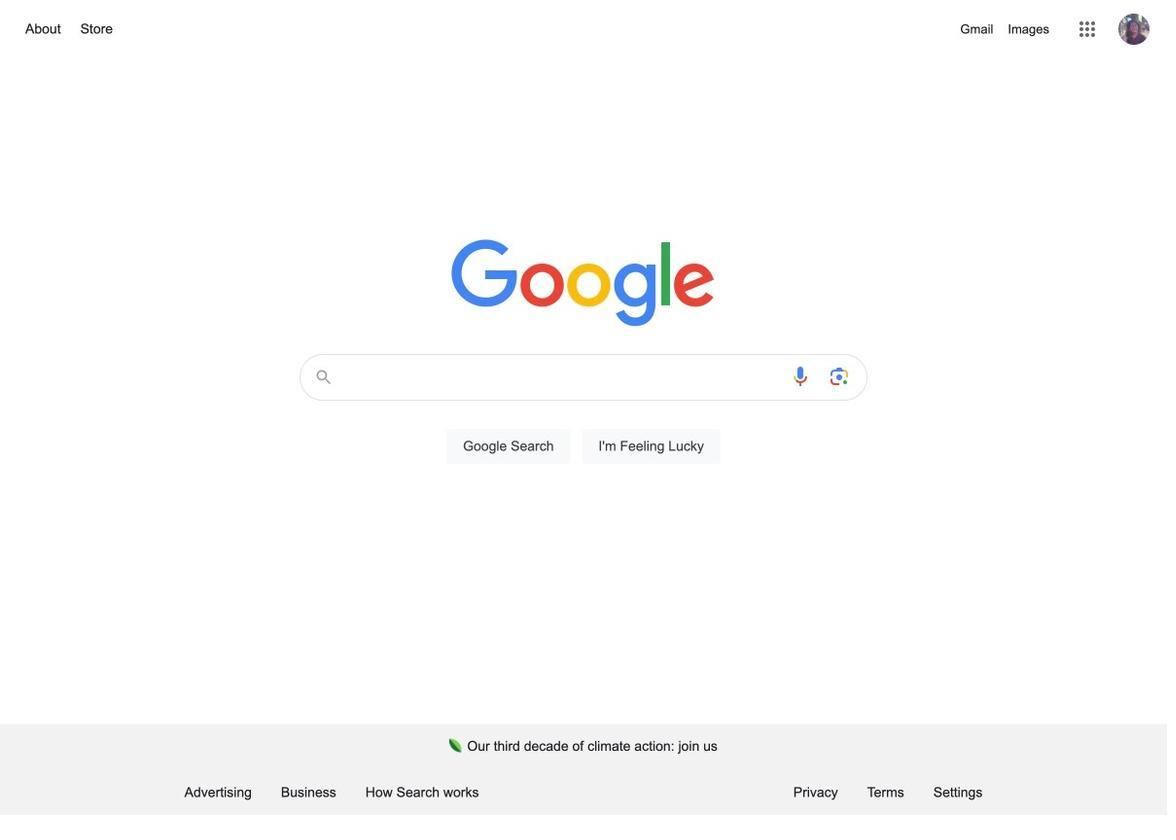Task type: vqa. For each thing, say whether or not it's contained in the screenshot.
has
no



Task type: describe. For each thing, give the bounding box(es) containing it.
search by voice image
[[789, 365, 812, 388]]

google image
[[451, 239, 716, 329]]



Task type: locate. For each thing, give the bounding box(es) containing it.
search by image image
[[828, 365, 851, 388]]

None search field
[[19, 348, 1148, 486]]



